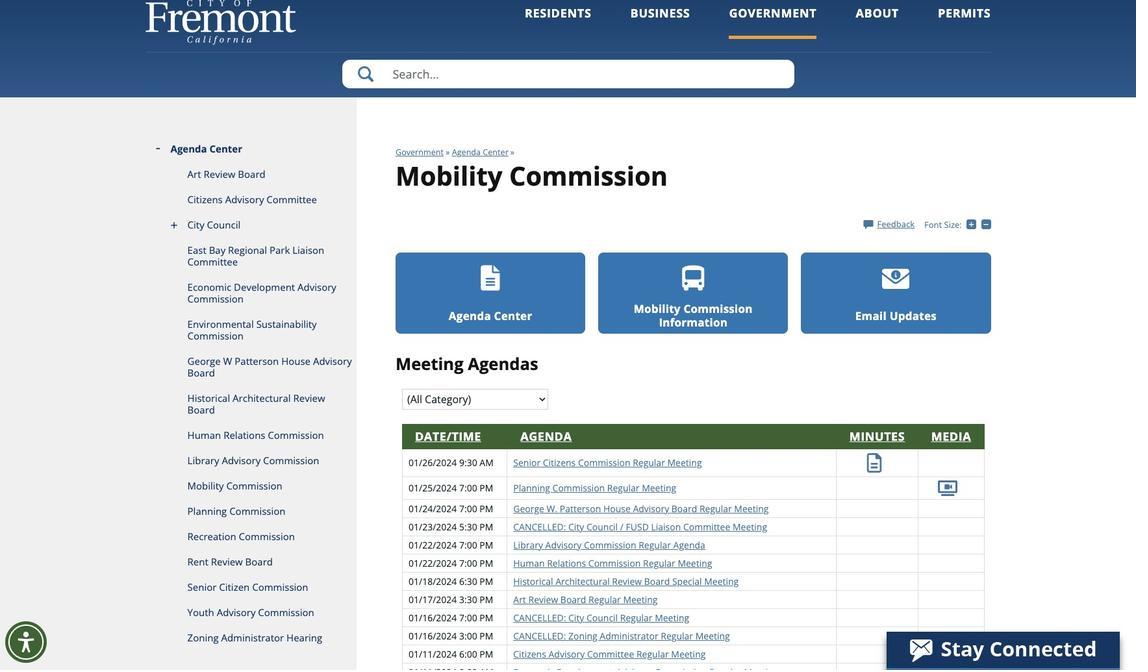 Task type: locate. For each thing, give the bounding box(es) containing it.
1 vertical spatial patterson
[[560, 503, 601, 515]]

1 vertical spatial art
[[513, 594, 526, 606]]

1 7:00 from the top
[[459, 482, 477, 494]]

1 horizontal spatial patterson
[[560, 503, 601, 515]]

7:00 for george
[[459, 503, 477, 515]]

commission inside environmental sustainability commission
[[188, 329, 244, 342]]

city for 01/16/2024 7:00 pm
[[568, 612, 584, 624]]

w.
[[547, 503, 558, 515]]

0 horizontal spatial human
[[188, 429, 221, 442]]

0 horizontal spatial historical
[[188, 392, 230, 405]]

citizens advisory committee link
[[145, 187, 357, 212]]

center inside government » agenda center mobility commission
[[483, 147, 509, 158]]

relations up the library advisory commission link at the left bottom of page
[[224, 429, 265, 442]]

board
[[238, 168, 266, 181], [188, 366, 215, 379], [188, 403, 215, 416], [672, 503, 697, 515], [245, 556, 273, 568], [644, 575, 670, 588], [561, 594, 586, 606]]

advisory up "mobility commission"
[[222, 454, 261, 467]]

youth advisory commission link
[[145, 600, 357, 626]]

senior citizens commission regular meeting link
[[513, 457, 702, 469]]

1 vertical spatial liaison
[[651, 521, 681, 533]]

1 cancelled: from the top
[[513, 521, 566, 533]]

historical architectural review board link
[[145, 386, 357, 423]]

3 7:00 from the top
[[459, 539, 477, 551]]

planning up recreation
[[188, 505, 227, 518]]

cancelled: zoning administrator regular meeting
[[513, 630, 730, 642]]

1 horizontal spatial library
[[513, 539, 543, 551]]

patterson
[[235, 355, 279, 368], [560, 503, 601, 515]]

01/22/2024 7:00 pm up 01/18/2024 6:30 pm
[[409, 557, 493, 570]]

pm up 01/23/2024 5:30 pm
[[480, 503, 493, 515]]

east
[[188, 244, 206, 257]]

citizens for citizens advisory committee regular meeting
[[513, 648, 546, 660]]

senior down agenda link
[[513, 457, 541, 469]]

advisory down sustainability
[[313, 355, 352, 368]]

senior for senior citizen commission
[[188, 581, 217, 594]]

2 7:00 from the top
[[459, 503, 477, 515]]

9 pm from the top
[[480, 630, 493, 642]]

agenda center inside columnusercontrol3 main content
[[449, 308, 532, 323]]

0 horizontal spatial george
[[188, 355, 221, 368]]

center right »
[[483, 147, 509, 158]]

board up human relations commission link
[[188, 403, 215, 416]]

about link
[[856, 5, 899, 39]]

1 vertical spatial agenda center
[[449, 308, 532, 323]]

council down art review board regular meeting
[[587, 612, 618, 624]]

board up citizens advisory committee
[[238, 168, 266, 181]]

0 vertical spatial government
[[729, 5, 817, 21]]

review down george w patterson house advisory board
[[293, 392, 325, 405]]

0 vertical spatial citizens
[[188, 193, 223, 206]]

1 horizontal spatial government link
[[729, 5, 817, 39]]

1 vertical spatial architectural
[[556, 575, 610, 588]]

human relations commission regular meeting link
[[513, 557, 712, 570]]

0 horizontal spatial agenda center
[[171, 142, 242, 155]]

advisory up sustainability
[[298, 281, 336, 294]]

historical for historical architectural review board
[[188, 392, 230, 405]]

1 vertical spatial historical
[[513, 575, 553, 588]]

mobility commission information link
[[598, 253, 788, 334]]

8 pm from the top
[[480, 612, 493, 624]]

0 vertical spatial city
[[188, 218, 204, 231]]

1 horizontal spatial liaison
[[651, 521, 681, 533]]

review for art review board regular meeting
[[529, 594, 558, 606]]

committee down art review board link
[[267, 193, 317, 206]]

city for 01/23/2024 5:30 pm
[[568, 521, 584, 533]]

government » agenda center mobility commission
[[396, 147, 668, 194]]

cancelled: for cancelled: zoning administrator regular meeting
[[513, 630, 566, 642]]

cancelled: city council / fusd liaison committee meeting link
[[513, 521, 767, 533]]

1 vertical spatial relations
[[547, 557, 586, 570]]

pm up 01/18/2024 6:30 pm
[[480, 557, 493, 570]]

Search text field
[[342, 60, 794, 88]]

0 horizontal spatial planning
[[188, 505, 227, 518]]

1 vertical spatial human
[[513, 557, 545, 570]]

liaison right park
[[293, 244, 324, 257]]

0 horizontal spatial liaison
[[293, 244, 324, 257]]

george left w
[[188, 355, 221, 368]]

citizens up city council
[[188, 193, 223, 206]]

city inside city council link
[[188, 218, 204, 231]]

7:00 down 5:30
[[459, 539, 477, 551]]

administrator up citizens advisory committee regular meeting
[[600, 630, 659, 642]]

email updates link
[[801, 253, 991, 334]]

pm right 5:30
[[480, 521, 493, 533]]

0 horizontal spatial mobility
[[188, 479, 224, 492]]

council up the bay
[[207, 218, 241, 231]]

agenda center down file lines 'icon'
[[449, 308, 532, 323]]

0 horizontal spatial patterson
[[235, 355, 279, 368]]

3 cancelled: from the top
[[513, 630, 566, 642]]

pm for library advisory commission regular agenda
[[480, 539, 493, 551]]

subscribe image
[[883, 269, 910, 289]]

architectural inside historical architectural review board
[[233, 392, 291, 405]]

citizens for citizens advisory committee
[[188, 193, 223, 206]]

0 horizontal spatial art
[[188, 168, 201, 181]]

meeting agendas
[[396, 353, 538, 375]]

mobility inside "mobility commission information"
[[634, 302, 681, 316]]

4 7:00 from the top
[[459, 557, 477, 570]]

senior
[[513, 457, 541, 469], [188, 581, 217, 594]]

george
[[188, 355, 221, 368], [513, 503, 544, 515]]

7 pm from the top
[[480, 594, 493, 606]]

3 pm from the top
[[480, 521, 493, 533]]

agenda inside government » agenda center mobility commission
[[452, 147, 481, 158]]

0 vertical spatial relations
[[224, 429, 265, 442]]

1 horizontal spatial agenda center
[[449, 308, 532, 323]]

art
[[188, 168, 201, 181], [513, 594, 526, 606]]

library advisory commission regular agenda link
[[513, 539, 705, 551]]

7:00 up 5:30
[[459, 503, 477, 515]]

cancelled: city council regular meeting
[[513, 612, 689, 624]]

01/25/2024 7:00 pm
[[409, 482, 493, 494]]

0 horizontal spatial senior
[[188, 581, 217, 594]]

2 vertical spatial city
[[568, 612, 584, 624]]

review up citizens advisory committee link
[[204, 168, 236, 181]]

1 horizontal spatial george
[[513, 503, 544, 515]]

committee inside citizens advisory committee link
[[267, 193, 317, 206]]

01/22/2024 down 01/23/2024
[[409, 539, 457, 551]]

0 vertical spatial council
[[207, 218, 241, 231]]

0 vertical spatial 01/16/2024
[[409, 612, 457, 624]]

0 vertical spatial 01/22/2024
[[409, 539, 457, 551]]

regular for human relations commission regular meeting
[[643, 557, 676, 570]]

george w patterson house advisory board link
[[145, 349, 357, 386]]

1 vertical spatial mobility
[[634, 302, 681, 316]]

7:00 down the 9:30
[[459, 482, 477, 494]]

rent review board
[[188, 556, 273, 568]]

mobility inside "link"
[[188, 479, 224, 492]]

committee down cancelled: zoning administrator regular meeting
[[587, 648, 634, 660]]

1 horizontal spatial zoning
[[568, 630, 598, 642]]

art review board regular meeting link
[[513, 594, 658, 606]]

2 horizontal spatial mobility
[[634, 302, 681, 316]]

house up /
[[604, 503, 631, 515]]

relations inside columnusercontrol3 main content
[[547, 557, 586, 570]]

0 horizontal spatial government link
[[396, 147, 444, 158]]

email updates
[[856, 308, 937, 323]]

0 horizontal spatial government
[[396, 147, 444, 158]]

architectural inside columnusercontrol3 main content
[[556, 575, 610, 588]]

art up city council
[[188, 168, 201, 181]]

information
[[659, 315, 728, 330]]

7:00 for library
[[459, 539, 477, 551]]

0 vertical spatial house
[[281, 355, 311, 368]]

01/16/2024 up 01/11/2024
[[409, 630, 457, 642]]

planning up w.
[[513, 482, 550, 494]]

senior inside columnusercontrol3 main content
[[513, 457, 541, 469]]

0 vertical spatial patterson
[[235, 355, 279, 368]]

1 horizontal spatial historical
[[513, 575, 553, 588]]

environmental sustainability commission link
[[145, 312, 357, 349]]

environmental sustainability commission
[[188, 318, 317, 342]]

patterson right w
[[235, 355, 279, 368]]

0 vertical spatial human
[[188, 429, 221, 442]]

2 vertical spatial mobility
[[188, 479, 224, 492]]

0 vertical spatial historical
[[188, 392, 230, 405]]

patterson inside george w patterson house advisory board
[[235, 355, 279, 368]]

citizens down agenda link
[[543, 457, 576, 469]]

advisory inside george w patterson house advisory board
[[313, 355, 352, 368]]

residents link
[[525, 5, 592, 39]]

board inside george w patterson house advisory board
[[188, 366, 215, 379]]

administrator
[[600, 630, 659, 642], [221, 632, 284, 645]]

media
[[931, 429, 971, 444]]

cancelled:
[[513, 521, 566, 533], [513, 612, 566, 624], [513, 630, 566, 642]]

1 01/16/2024 from the top
[[409, 612, 457, 624]]

pm right 3:00
[[480, 630, 493, 642]]

minutes link
[[850, 429, 905, 444]]

1 horizontal spatial senior
[[513, 457, 541, 469]]

art review board link
[[145, 162, 357, 187]]

-
[[991, 219, 994, 230]]

rent
[[188, 556, 208, 568]]

review up cancelled: city council regular meeting link on the bottom of page
[[529, 594, 558, 606]]

library advisory commission
[[188, 454, 319, 467]]

planning inside columnusercontrol3 main content
[[513, 482, 550, 494]]

01/16/2024 down 01/17/2024
[[409, 612, 457, 624]]

0 vertical spatial art
[[188, 168, 201, 181]]

1 vertical spatial citizens
[[543, 457, 576, 469]]

review up citizen
[[211, 556, 243, 568]]

human relations commission
[[188, 429, 324, 442]]

1 pm from the top
[[480, 482, 493, 494]]

1 vertical spatial government
[[396, 147, 444, 158]]

advisory down citizen
[[217, 606, 256, 619]]

pm down 01/23/2024 5:30 pm
[[480, 539, 493, 551]]

zoning down cancelled: city council regular meeting link on the bottom of page
[[568, 630, 598, 642]]

center up art review board on the left top of page
[[210, 142, 242, 155]]

relations for human relations commission
[[224, 429, 265, 442]]

library for library advisory commission
[[188, 454, 219, 467]]

01/22/2024 7:00 pm down 01/23/2024 5:30 pm
[[409, 539, 493, 551]]

1 horizontal spatial art
[[513, 594, 526, 606]]

7:00 for human
[[459, 557, 477, 570]]

1 01/22/2024 7:00 pm from the top
[[409, 539, 493, 551]]

1 vertical spatial george
[[513, 503, 544, 515]]

1 horizontal spatial mobility
[[396, 158, 503, 194]]

board left w
[[188, 366, 215, 379]]

pm right 6:00
[[480, 648, 493, 660]]

pm down 01/17/2024 3:30 pm
[[480, 612, 493, 624]]

advisory inside the library advisory commission link
[[222, 454, 261, 467]]

center down file lines 'icon'
[[494, 308, 532, 323]]

park
[[270, 244, 290, 257]]

2 01/16/2024 from the top
[[409, 630, 457, 642]]

historical
[[188, 392, 230, 405], [513, 575, 553, 588]]

1 vertical spatial planning
[[188, 505, 227, 518]]

pm down am
[[480, 482, 493, 494]]

commission inside economic development advisory commission
[[188, 292, 244, 305]]

advisory down art review board link
[[225, 193, 264, 206]]

+ link
[[967, 219, 981, 230]]

01/22/2024
[[409, 539, 457, 551], [409, 557, 457, 570]]

citizens right 6:00
[[513, 648, 546, 660]]

architectural down george w patterson house advisory board
[[233, 392, 291, 405]]

historical down w
[[188, 392, 230, 405]]

2 pm from the top
[[480, 503, 493, 515]]

liaison right fusd
[[651, 521, 681, 533]]

5 7:00 from the top
[[459, 612, 477, 624]]

1 vertical spatial government link
[[396, 147, 444, 158]]

government inside government » agenda center mobility commission
[[396, 147, 444, 158]]

george w. patterson house advisory board regular meeting
[[513, 503, 769, 515]]

city
[[188, 218, 204, 231], [568, 521, 584, 533], [568, 612, 584, 624]]

1 vertical spatial city
[[568, 521, 584, 533]]

01/22/2024 up 01/18/2024
[[409, 557, 457, 570]]

architectural
[[233, 392, 291, 405], [556, 575, 610, 588]]

art inside columnusercontrol3 main content
[[513, 594, 526, 606]]

1 vertical spatial house
[[604, 503, 631, 515]]

agenda center
[[171, 142, 242, 155], [449, 308, 532, 323]]

art right '3:30'
[[513, 594, 526, 606]]

committee up economic
[[188, 255, 238, 268]]

house down sustainability
[[281, 355, 311, 368]]

george left w.
[[513, 503, 544, 515]]

relations up art review board regular meeting link
[[547, 557, 586, 570]]

government
[[729, 5, 817, 21], [396, 147, 444, 158]]

youth advisory commission
[[188, 606, 314, 619]]

george for george w. patterson house advisory board regular meeting
[[513, 503, 544, 515]]

zoning administrator hearing
[[188, 632, 322, 645]]

pm for planning commission regular meeting
[[480, 482, 493, 494]]

george inside columnusercontrol3 main content
[[513, 503, 544, 515]]

0 vertical spatial george
[[188, 355, 221, 368]]

board down recreation commission link in the bottom left of the page
[[245, 556, 273, 568]]

house inside columnusercontrol3 main content
[[604, 503, 631, 515]]

mobility commission link
[[145, 474, 357, 499]]

architectural up art review board regular meeting link
[[556, 575, 610, 588]]

zoning administrator hearing link
[[145, 626, 357, 651]]

library inside columnusercontrol3 main content
[[513, 539, 543, 551]]

review for art review board
[[204, 168, 236, 181]]

6 pm from the top
[[480, 575, 493, 588]]

human inside columnusercontrol3 main content
[[513, 557, 545, 570]]

advisory
[[225, 193, 264, 206], [298, 281, 336, 294], [313, 355, 352, 368], [222, 454, 261, 467], [633, 503, 669, 515], [545, 539, 582, 551], [217, 606, 256, 619], [549, 648, 585, 660]]

2 01/22/2024 from the top
[[409, 557, 457, 570]]

0 vertical spatial mobility
[[396, 158, 503, 194]]

pm
[[480, 482, 493, 494], [480, 503, 493, 515], [480, 521, 493, 533], [480, 539, 493, 551], [480, 557, 493, 570], [480, 575, 493, 588], [480, 594, 493, 606], [480, 612, 493, 624], [480, 630, 493, 642], [480, 648, 493, 660]]

architectural for historical architectural review board special meeting
[[556, 575, 610, 588]]

1 vertical spatial council
[[587, 521, 618, 533]]

planning commission link
[[145, 499, 357, 524]]

1 vertical spatial senior
[[188, 581, 217, 594]]

10 pm from the top
[[480, 648, 493, 660]]

01/11/2024 6:00 pm
[[409, 648, 493, 660]]

3:00
[[459, 630, 477, 642]]

1 horizontal spatial government
[[729, 5, 817, 21]]

5 pm from the top
[[480, 557, 493, 570]]

minutes
[[850, 429, 905, 444]]

architectural for historical architectural review board
[[233, 392, 291, 405]]

board up the cancelled: city council / fusd liaison committee meeting link
[[672, 503, 697, 515]]

historical up art review board regular meeting link
[[513, 575, 553, 588]]

7:00 for planning
[[459, 482, 477, 494]]

0 vertical spatial library
[[188, 454, 219, 467]]

0 vertical spatial cancelled:
[[513, 521, 566, 533]]

file lines image
[[477, 265, 504, 293]]

city up library advisory commission regular agenda
[[568, 521, 584, 533]]

1 vertical spatial 01/22/2024 7:00 pm
[[409, 557, 493, 570]]

pm for art review board regular meeting
[[480, 594, 493, 606]]

1 horizontal spatial administrator
[[600, 630, 659, 642]]

city up 'east' on the left of the page
[[188, 218, 204, 231]]

council up library advisory commission regular agenda
[[587, 521, 618, 533]]

george w. patterson house advisory board regular meeting link
[[513, 503, 769, 515]]

relations
[[224, 429, 265, 442], [547, 557, 586, 570]]

7:00 up 3:00
[[459, 612, 477, 624]]

administrator down youth advisory commission link
[[221, 632, 284, 645]]

2 vertical spatial council
[[587, 612, 618, 624]]

library
[[188, 454, 219, 467], [513, 539, 543, 551]]

development
[[234, 281, 295, 294]]

george inside george w patterson house advisory board
[[188, 355, 221, 368]]

1 vertical spatial library
[[513, 539, 543, 551]]

1 vertical spatial cancelled:
[[513, 612, 566, 624]]

historical inside historical architectural review board
[[188, 392, 230, 405]]

library advisory commission link
[[145, 448, 357, 474]]

stay connected image
[[887, 632, 1119, 669]]

zoning down the youth
[[188, 632, 219, 645]]

human
[[188, 429, 221, 442], [513, 557, 545, 570]]

advisory inside economic development advisory commission
[[298, 281, 336, 294]]

council for 01/16/2024 7:00 pm
[[587, 612, 618, 624]]

mobility
[[396, 158, 503, 194], [634, 302, 681, 316], [188, 479, 224, 492]]

2 vertical spatial cancelled:
[[513, 630, 566, 642]]

0 vertical spatial architectural
[[233, 392, 291, 405]]

hearing
[[287, 632, 322, 645]]

1 horizontal spatial human
[[513, 557, 545, 570]]

pm right 6:30
[[480, 575, 493, 588]]

0 vertical spatial government link
[[729, 5, 817, 39]]

house inside george w patterson house advisory board
[[281, 355, 311, 368]]

center
[[210, 142, 242, 155], [483, 147, 509, 158], [494, 308, 532, 323]]

patterson down planning commission regular meeting on the bottom of the page
[[560, 503, 601, 515]]

date/time link
[[415, 429, 481, 444]]

0 horizontal spatial zoning
[[188, 632, 219, 645]]

agenda center up art review board on the left top of page
[[171, 142, 242, 155]]

review inside art review board link
[[204, 168, 236, 181]]

2 vertical spatial citizens
[[513, 648, 546, 660]]

rent review board link
[[145, 550, 357, 575]]

4 pm from the top
[[480, 539, 493, 551]]

1 horizontal spatial relations
[[547, 557, 586, 570]]

cancelled: zoning administrator regular meeting link
[[513, 630, 730, 642]]

7:00 up 6:30
[[459, 557, 477, 570]]

patterson inside columnusercontrol3 main content
[[560, 503, 601, 515]]

0 horizontal spatial architectural
[[233, 392, 291, 405]]

0 horizontal spatial relations
[[224, 429, 265, 442]]

0 vertical spatial planning
[[513, 482, 550, 494]]

7:00
[[459, 482, 477, 494], [459, 503, 477, 515], [459, 539, 477, 551], [459, 557, 477, 570], [459, 612, 477, 624]]

1 01/22/2024 from the top
[[409, 539, 457, 551]]

0 vertical spatial senior
[[513, 457, 541, 469]]

+
[[977, 219, 981, 230]]

senior citizen commission
[[188, 581, 308, 594]]

agenda center link
[[145, 136, 357, 162], [452, 147, 509, 158], [396, 253, 586, 334]]

senior up the youth
[[188, 581, 217, 594]]

0 horizontal spatial library
[[188, 454, 219, 467]]

1 vertical spatial 01/16/2024
[[409, 630, 457, 642]]

1 horizontal spatial architectural
[[556, 575, 610, 588]]

pm right '3:30'
[[480, 594, 493, 606]]

east bay regional park liaison committee
[[188, 244, 324, 268]]

0 vertical spatial agenda center
[[171, 142, 242, 155]]

1 horizontal spatial planning
[[513, 482, 550, 494]]

board inside rent review board link
[[245, 556, 273, 568]]

historical inside columnusercontrol3 main content
[[513, 575, 553, 588]]

0 vertical spatial liaison
[[293, 244, 324, 257]]

regional
[[228, 244, 267, 257]]

2 01/22/2024 7:00 pm from the top
[[409, 557, 493, 570]]

business
[[631, 5, 690, 21]]

government for government » agenda center mobility commission
[[396, 147, 444, 158]]

city down art review board regular meeting link
[[568, 612, 584, 624]]

1 horizontal spatial house
[[604, 503, 631, 515]]

1 vertical spatial 01/22/2024
[[409, 557, 457, 570]]

columnusercontrol3 main content
[[357, 97, 998, 671]]

government link
[[729, 5, 817, 39], [396, 147, 444, 158]]

0 vertical spatial 01/22/2024 7:00 pm
[[409, 539, 493, 551]]

review inside rent review board link
[[211, 556, 243, 568]]

2 cancelled: from the top
[[513, 612, 566, 624]]

0 horizontal spatial house
[[281, 355, 311, 368]]



Task type: describe. For each thing, give the bounding box(es) containing it.
art for art review board regular meeting
[[513, 594, 526, 606]]

regular for library advisory commission regular agenda
[[639, 539, 671, 551]]

mobility inside government » agenda center mobility commission
[[396, 158, 503, 194]]

commission inside "mobility commission information"
[[684, 302, 753, 316]]

council inside city council link
[[207, 218, 241, 231]]

economic
[[188, 281, 231, 294]]

mobility for mobility commission
[[188, 479, 224, 492]]

house for w
[[281, 355, 311, 368]]

historical architectural review board
[[188, 392, 325, 416]]

senior citizens commission regular meeting
[[513, 457, 702, 469]]

permits
[[938, 5, 991, 21]]

mobility commission
[[188, 479, 282, 492]]

committee up special
[[683, 521, 731, 533]]

liaison inside columnusercontrol3 main content
[[651, 521, 681, 533]]

font size:
[[925, 219, 962, 231]]

board inside historical architectural review board
[[188, 403, 215, 416]]

relations for human relations commission regular meeting
[[547, 557, 586, 570]]

w
[[223, 355, 232, 368]]

regular for citizens advisory committee regular meeting
[[637, 648, 669, 660]]

»
[[446, 147, 450, 158]]

committee inside east bay regional park liaison committee
[[188, 255, 238, 268]]

historical for historical architectural review board special meeting
[[513, 575, 553, 588]]

senior for senior citizens commission regular meeting
[[513, 457, 541, 469]]

date/time
[[415, 429, 481, 444]]

regular for senior citizens commission regular meeting
[[633, 457, 665, 469]]

01/17/2024
[[409, 594, 457, 606]]

01/16/2024 for 01/16/2024 7:00 pm
[[409, 612, 457, 624]]

01/16/2024 for 01/16/2024 3:00 pm
[[409, 630, 457, 642]]

font
[[925, 219, 942, 231]]

human for human relations commission regular meeting
[[513, 557, 545, 570]]

01/11/2024
[[409, 648, 457, 660]]

pm for cancelled: city council regular meeting
[[480, 612, 493, 624]]

regular for cancelled: city council regular meeting
[[620, 612, 653, 624]]

board inside art review board link
[[238, 168, 266, 181]]

zoning inside columnusercontrol3 main content
[[568, 630, 598, 642]]

advisory inside youth advisory commission link
[[217, 606, 256, 619]]

planning for planning commission regular meeting
[[513, 482, 550, 494]]

human relations commission link
[[145, 423, 357, 448]]

bay
[[209, 244, 226, 257]]

advisory down w.
[[545, 539, 582, 551]]

email
[[856, 308, 887, 323]]

library advisory commission regular agenda
[[513, 539, 705, 551]]

0 horizontal spatial administrator
[[221, 632, 284, 645]]

historical architectural review board special meeting
[[513, 575, 739, 588]]

01/25/2024
[[409, 482, 457, 494]]

planning commission regular meeting link
[[513, 482, 676, 494]]

01/22/2024 7:00 pm for library
[[409, 539, 493, 551]]

business link
[[631, 5, 690, 39]]

youth
[[188, 606, 214, 619]]

review for rent review board
[[211, 556, 243, 568]]

cancelled: for cancelled: city council / fusd liaison committee meeting
[[513, 521, 566, 533]]

board left special
[[644, 575, 670, 588]]

administrator inside columnusercontrol3 main content
[[600, 630, 659, 642]]

5:30
[[459, 521, 477, 533]]

permits link
[[938, 5, 991, 39]]

01/22/2024 for library advisory commission regular agenda
[[409, 539, 457, 551]]

citizens advisory committee regular meeting
[[513, 648, 706, 660]]

pm for historical architectural review board special meeting
[[480, 575, 493, 588]]

media link
[[931, 429, 971, 444]]

6:30
[[459, 575, 477, 588]]

01/26/2024
[[409, 457, 457, 469]]

cancelled: city council / fusd liaison committee meeting
[[513, 521, 767, 533]]

01/16/2024 7:00 pm
[[409, 612, 493, 624]]

recreation
[[188, 530, 236, 543]]

advisory up the cancelled: city council / fusd liaison committee meeting link
[[633, 503, 669, 515]]

art review board
[[188, 168, 266, 181]]

3:30
[[459, 594, 477, 606]]

01/26/2024 9:30 am
[[409, 457, 494, 469]]

/
[[620, 521, 624, 533]]

patterson for w.
[[560, 503, 601, 515]]

zoning inside zoning administrator hearing link
[[188, 632, 219, 645]]

01/16/2024 3:00 pm
[[409, 630, 493, 642]]

commission inside government » agenda center mobility commission
[[509, 158, 668, 194]]

human relations commission regular meeting
[[513, 557, 712, 570]]

george for george w patterson house advisory board
[[188, 355, 221, 368]]

liaison inside east bay regional park liaison committee
[[293, 244, 324, 257]]

government for government
[[729, 5, 817, 21]]

01/24/2024
[[409, 503, 457, 515]]

- link
[[981, 219, 994, 230]]

pm for george w. patterson house advisory board regular meeting
[[480, 503, 493, 515]]

regular for art review board regular meeting
[[589, 594, 621, 606]]

review inside historical architectural review board
[[293, 392, 325, 405]]

pm for cancelled: zoning administrator regular meeting
[[480, 630, 493, 642]]

pm for citizens advisory committee regular meeting
[[480, 648, 493, 660]]

advisory down cancelled: city council regular meeting
[[549, 648, 585, 660]]

special
[[672, 575, 702, 588]]

residents
[[525, 5, 592, 21]]

planning for planning commission
[[188, 505, 227, 518]]

01/23/2024
[[409, 521, 457, 533]]

01/18/2024
[[409, 575, 457, 588]]

cancelled: city council regular meeting link
[[513, 612, 689, 624]]

planning commission regular meeting
[[513, 482, 676, 494]]

feedback
[[877, 218, 915, 230]]

cancelled: for cancelled: city council regular meeting
[[513, 612, 566, 624]]

agendas
[[468, 353, 538, 375]]

01/22/2024 for human relations commission regular meeting
[[409, 557, 457, 570]]

review down human relations commission regular meeting "link"
[[612, 575, 642, 588]]

regular for cancelled: zoning administrator regular meeting
[[661, 630, 693, 642]]

about
[[856, 5, 899, 21]]

pm for human relations commission regular meeting
[[480, 557, 493, 570]]

citizens advisory committee regular meeting link
[[513, 648, 706, 660]]

mobility for mobility commission information
[[634, 302, 681, 316]]

01/18/2024 6:30 pm
[[409, 575, 493, 588]]

environmental
[[188, 318, 254, 331]]

citizens advisory committee
[[188, 193, 317, 206]]

human for human relations commission
[[188, 429, 221, 442]]

fusd
[[626, 521, 649, 533]]

01/17/2024 3:30 pm
[[409, 594, 493, 606]]

01/23/2024 5:30 pm
[[409, 521, 493, 533]]

commission inside "link"
[[226, 479, 282, 492]]

01/22/2024 7:00 pm for human
[[409, 557, 493, 570]]

library for library advisory commission regular agenda
[[513, 539, 543, 551]]

7:00 for cancelled:
[[459, 612, 477, 624]]

art for art review board
[[188, 168, 201, 181]]

feedback link
[[864, 218, 915, 230]]

board up cancelled: city council regular meeting link on the bottom of page
[[561, 594, 586, 606]]

house for w.
[[604, 503, 631, 515]]

pm for cancelled: city council / fusd liaison committee meeting
[[480, 521, 493, 533]]

bus image
[[680, 265, 707, 293]]

01/24/2024 7:00 pm
[[409, 503, 493, 515]]

council for 01/23/2024 5:30 pm
[[587, 521, 618, 533]]

advisory inside citizens advisory committee link
[[225, 193, 264, 206]]

george w patterson house advisory board
[[188, 355, 352, 379]]

city council link
[[145, 212, 357, 238]]

mobility commission information
[[634, 302, 753, 330]]

patterson for w
[[235, 355, 279, 368]]

city council
[[188, 218, 241, 231]]

economic development advisory commission link
[[145, 275, 357, 312]]

recreation commission
[[188, 530, 295, 543]]



Task type: vqa. For each thing, say whether or not it's contained in the screenshot.
No. 1 as the Happiest City in the U.S. link
no



